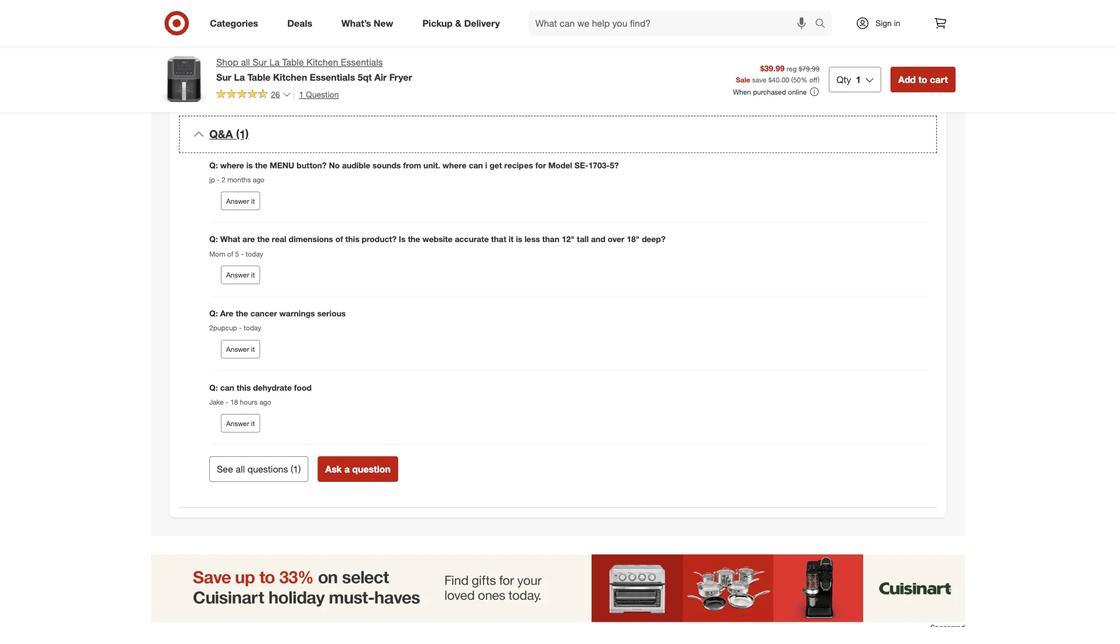 Task type: describe. For each thing, give the bounding box(es) containing it.
question
[[306, 89, 339, 99]]

5qt
[[358, 71, 372, 83]]

reg
[[787, 64, 797, 73]]

q: what are the real dimensions of this product? is the website accurate that it is less than 12" tall and over 18" deep? mom of 5 - today
[[209, 234, 666, 258]]

is inside q: where is the menu button? no audible sounds from unit. where can i get recipes for model se-1703-5? jp - 2 months ago
[[246, 160, 253, 170]]

- inside 'q: what are the real dimensions of this product? is the website accurate that it is less than 12" tall and over 18" deep? mom of 5 - today'
[[241, 250, 244, 258]]

jake
[[209, 398, 224, 407]]

$39.99 reg $79.99 sale save $ 40.00 ( 50 % off )
[[736, 63, 820, 84]]

pickup
[[422, 17, 453, 29]]

button?
[[297, 160, 327, 170]]

mom
[[209, 250, 225, 258]]

for inside q: where is the menu button? no audible sounds from unit. where can i get recipes for model se-1703-5? jp - 2 months ago
[[535, 160, 546, 170]]

image of sur la table kitchen essentials 5qt air fryer image
[[160, 56, 207, 102]]

1 horizontal spatial la
[[269, 57, 280, 68]]

it for q: where is the menu button? no audible sounds from unit. where can i get recipes for model se-1703-5?
[[251, 197, 255, 206]]

must
[[613, 65, 631, 75]]

0 horizontal spatial of
[[227, 250, 233, 258]]

18
[[230, 398, 238, 407]]

shopper,
[[652, 76, 684, 87]]

pickup & delivery
[[422, 17, 500, 29]]

$39.99
[[760, 63, 785, 73]]

categories
[[210, 17, 258, 29]]

questions
[[247, 464, 288, 475]]

jp
[[209, 176, 215, 184]]

ask a question button
[[318, 457, 398, 482]]

1 x from the left
[[386, 53, 390, 63]]

shipping details estimated ship dimensions: 11.03 inches length x 18.72 inches width x 13.24 inches height estimated ship weight: 13.83 pounds
[[209, 36, 541, 75]]

1 horizontal spatial for
[[656, 88, 666, 98]]

ago inside q: can this dehydrate food jake - 18 hours ago
[[260, 398, 271, 407]]

dimensions:
[[266, 53, 310, 63]]

cancer
[[250, 309, 277, 319]]

no
[[329, 160, 340, 170]]

) inside "$39.99 reg $79.99 sale save $ 40.00 ( 50 % off )"
[[818, 75, 820, 84]]

answer it for is
[[226, 197, 255, 206]]

it for q: can this dehydrate food
[[251, 419, 255, 428]]

when purchased online
[[733, 87, 807, 96]]

tall
[[577, 234, 589, 244]]

(1)
[[236, 128, 249, 141]]

%
[[801, 75, 808, 84]]

months
[[227, 176, 251, 184]]

1 ship from the top
[[248, 53, 263, 63]]

online
[[788, 87, 807, 96]]

today inside 'q: what are the real dimensions of this product? is the website accurate that it is less than 12" tall and over 18" deep? mom of 5 - today'
[[246, 250, 263, 258]]

be
[[634, 65, 643, 75]]

answer it button for the
[[221, 340, 260, 359]]

q: for q: are the cancer warnings serious
[[209, 309, 218, 319]]

sign
[[876, 18, 892, 28]]

question
[[352, 464, 391, 475]]

40.00
[[772, 75, 789, 84]]

delivery
[[464, 17, 500, 29]]

deep?
[[642, 234, 666, 244]]

answer for what
[[226, 271, 249, 280]]

today inside the q: are the cancer warnings serious 2pupcup - today
[[244, 324, 261, 333]]

this inside 'q: what are the real dimensions of this product? is the website accurate that it is less than 12" tall and over 18" deep? mom of 5 - today'
[[345, 234, 359, 244]]

in inside this item must be returned within 90 days of the date it was purchased in store, shipped, delivered by a shipt shopper, or made ready for pickup. for complete information.
[[839, 65, 845, 75]]

a inside button
[[344, 464, 350, 475]]

shop all sur la table kitchen essentials sur la table kitchen essentials 5qt air fryer
[[216, 57, 412, 83]]

purchased inside this item must be returned within 90 days of the date it was purchased in store, shipped, delivered by a shipt shopper, or made ready for pickup. for complete information.
[[798, 65, 837, 75]]

1 question
[[299, 89, 339, 99]]

3 inches from the left
[[492, 53, 516, 63]]

q: for q: can this dehydrate food
[[209, 383, 218, 393]]

shipping & returns button
[[179, 0, 937, 32]]

details for return
[[610, 36, 640, 48]]

see all questions ( 1 )
[[217, 464, 301, 475]]

q: where is the menu button? no audible sounds from unit. where can i get recipes for model se-1703-5? jp - 2 months ago
[[209, 160, 619, 184]]

website
[[423, 234, 453, 244]]

sign in
[[876, 18, 900, 28]]

recipes
[[504, 160, 533, 170]]

5?
[[610, 160, 619, 170]]

audible
[[342, 160, 370, 170]]

of inside this item must be returned within 90 days of the date it was purchased in store, shipped, delivered by a shipt shopper, or made ready for pickup. for complete information.
[[733, 65, 740, 75]]

q&a (1)
[[209, 128, 249, 141]]

0 vertical spatial kitchen
[[307, 57, 338, 68]]

& for pickup
[[455, 17, 462, 29]]

see
[[217, 464, 233, 475]]

item
[[595, 65, 611, 75]]

by
[[613, 76, 622, 87]]

advertisement region
[[151, 555, 965, 623]]

1 horizontal spatial of
[[335, 234, 343, 244]]

pickup & delivery link
[[413, 10, 514, 36]]

real
[[272, 234, 286, 244]]

q: for q: what are the real dimensions of this product? is the website accurate that it is less than 12" tall and over 18" deep?
[[209, 234, 218, 244]]

the inside the q: are the cancer warnings serious 2pupcup - today
[[236, 309, 248, 319]]

search
[[810, 19, 838, 30]]

menu
[[270, 160, 294, 170]]

complete
[[668, 88, 702, 98]]

add to cart
[[898, 74, 948, 85]]

shipping for shipping & returns
[[209, 6, 255, 20]]

made
[[696, 76, 716, 87]]

get
[[490, 160, 502, 170]]

18"
[[627, 234, 640, 244]]

to
[[918, 74, 927, 85]]

it for q: are the cancer warnings serious
[[251, 345, 255, 354]]

shipping for shipping details estimated ship dimensions: 11.03 inches length x 18.72 inches width x 13.24 inches height estimated ship weight: 13.83 pounds
[[209, 36, 248, 48]]

can inside q: can this dehydrate food jake - 18 hours ago
[[220, 383, 234, 393]]

What can we help you find? suggestions appear below search field
[[528, 10, 818, 36]]

12"
[[562, 234, 575, 244]]

answer for can
[[226, 419, 249, 428]]

shipped,
[[870, 65, 901, 75]]

- inside the q: are the cancer warnings serious 2pupcup - today
[[239, 324, 242, 333]]

or
[[686, 76, 693, 87]]

width
[[441, 53, 461, 63]]

1 inside '1 question' link
[[299, 89, 304, 99]]

is
[[399, 234, 406, 244]]

qty 1
[[836, 74, 861, 85]]

dehydrate
[[253, 383, 292, 393]]

unit.
[[423, 160, 440, 170]]

2 horizontal spatial 1
[[856, 74, 861, 85]]

se-
[[575, 160, 588, 170]]

less
[[525, 234, 540, 244]]

hours
[[240, 398, 258, 407]]

2
[[222, 176, 225, 184]]

returned
[[645, 65, 676, 75]]

deals link
[[277, 10, 327, 36]]

it inside 'q: what are the real dimensions of this product? is the website accurate that it is less than 12" tall and over 18" deep? mom of 5 - today'
[[509, 234, 514, 244]]

ago inside q: where is the menu button? no audible sounds from unit. where can i get recipes for model se-1703-5? jp - 2 months ago
[[253, 176, 264, 184]]

ready
[[719, 76, 739, 87]]



Task type: vqa. For each thing, say whether or not it's contained in the screenshot.


Task type: locate. For each thing, give the bounding box(es) containing it.
sur right shop
[[253, 57, 267, 68]]

1 horizontal spatial is
[[516, 234, 522, 244]]

accurate
[[455, 234, 489, 244]]

product?
[[362, 234, 397, 244]]

what's new link
[[332, 10, 408, 36]]

0 horizontal spatial in
[[839, 65, 845, 75]]

2 vertical spatial 1
[[293, 464, 298, 475]]

0 horizontal spatial a
[[344, 464, 350, 475]]

0 vertical spatial table
[[282, 57, 304, 68]]

0 vertical spatial ship
[[248, 53, 263, 63]]

all inside shop all sur la table kitchen essentials sur la table kitchen essentials 5qt air fryer
[[241, 57, 250, 68]]

0 horizontal spatial purchased
[[753, 87, 786, 96]]

it for q: what are the real dimensions of this product? is the website accurate that it is less than 12" tall and over 18" deep?
[[251, 271, 255, 280]]

2pupcup
[[209, 324, 237, 333]]

q: inside 'q: what are the real dimensions of this product? is the website accurate that it is less than 12" tall and over 18" deep? mom of 5 - today'
[[209, 234, 218, 244]]

are
[[220, 309, 233, 319]]

answer down 5
[[226, 271, 249, 280]]

0 vertical spatial this
[[345, 234, 359, 244]]

essentials up question
[[310, 71, 355, 83]]

all for shop
[[241, 57, 250, 68]]

)
[[818, 75, 820, 84], [298, 464, 301, 475]]

kitchen down 'dimensions:'
[[273, 71, 307, 83]]

1 horizontal spatial table
[[282, 57, 304, 68]]

shipt
[[631, 76, 650, 87]]

sale
[[736, 75, 750, 84]]

q: left are
[[209, 309, 218, 319]]

0 vertical spatial sur
[[253, 57, 267, 68]]

0 horizontal spatial la
[[234, 71, 245, 83]]

answer it button down months
[[221, 192, 260, 210]]

are
[[242, 234, 255, 244]]

answer for where
[[226, 197, 249, 206]]

0 vertical spatial can
[[469, 160, 483, 170]]

1 horizontal spatial purchased
[[798, 65, 837, 75]]

it down 'cancer'
[[251, 345, 255, 354]]

inches right 13.24
[[492, 53, 516, 63]]

- right 2pupcup at the bottom of page
[[239, 324, 242, 333]]

0 vertical spatial 1
[[856, 74, 861, 85]]

it down are
[[251, 271, 255, 280]]

2 shipping from the top
[[209, 36, 248, 48]]

2 estimated from the top
[[209, 65, 246, 75]]

table
[[282, 57, 304, 68], [247, 71, 271, 83]]

13.83
[[294, 65, 315, 75]]

0 horizontal spatial (
[[291, 464, 293, 475]]

pounds
[[317, 65, 344, 75]]

1 vertical spatial ship
[[248, 65, 263, 75]]

1 vertical spatial shipping
[[209, 36, 248, 48]]

1 horizontal spatial sur
[[253, 57, 267, 68]]

50
[[793, 75, 801, 84]]

the
[[742, 65, 754, 75], [255, 160, 267, 170], [257, 234, 270, 244], [408, 234, 420, 244], [236, 309, 248, 319]]

of right dimensions on the left of the page
[[335, 234, 343, 244]]

1 horizontal spatial can
[[469, 160, 483, 170]]

0 vertical spatial essentials
[[341, 57, 383, 68]]

1 details from the left
[[251, 36, 280, 48]]

essentials up 5qt
[[341, 57, 383, 68]]

shipping inside dropdown button
[[209, 6, 255, 20]]

answer down 18
[[226, 419, 249, 428]]

all for see
[[236, 464, 245, 475]]

0 horizontal spatial )
[[298, 464, 301, 475]]

( inside "$39.99 reg $79.99 sale save $ 40.00 ( 50 % off )"
[[791, 75, 793, 84]]

q: inside q: where is the menu button? no audible sounds from unit. where can i get recipes for model se-1703-5? jp - 2 months ago
[[209, 160, 218, 170]]

2 q: from the top
[[209, 234, 218, 244]]

q:
[[209, 160, 218, 170], [209, 234, 218, 244], [209, 309, 218, 319], [209, 383, 218, 393]]

is up months
[[246, 160, 253, 170]]

2 answer from the top
[[226, 271, 249, 280]]

1 vertical spatial ago
[[260, 398, 271, 407]]

shipping
[[209, 6, 255, 20], [209, 36, 248, 48]]

1 horizontal spatial (
[[791, 75, 793, 84]]

q: inside q: can this dehydrate food jake - 18 hours ago
[[209, 383, 218, 393]]

details
[[251, 36, 280, 48], [610, 36, 640, 48]]

& right pickup
[[455, 17, 462, 29]]

1 horizontal spatial in
[[894, 18, 900, 28]]

1 vertical spatial in
[[839, 65, 845, 75]]

0 horizontal spatial sur
[[216, 71, 231, 83]]

1 horizontal spatial inches
[[415, 53, 438, 63]]

(
[[791, 75, 793, 84], [291, 464, 293, 475]]

answer it button down 2pupcup at the bottom of page
[[221, 340, 260, 359]]

x left 18.72
[[386, 53, 390, 63]]

today down are
[[246, 250, 263, 258]]

1 horizontal spatial &
[[455, 17, 462, 29]]

answer it for this
[[226, 419, 255, 428]]

x
[[386, 53, 390, 63], [463, 53, 467, 63]]

ship right shop
[[248, 53, 263, 63]]

shipping & returns
[[209, 6, 311, 20]]

la left 13.83
[[269, 57, 280, 68]]

2 horizontal spatial for
[[741, 76, 751, 87]]

i
[[485, 160, 487, 170]]

table left 11.03
[[282, 57, 304, 68]]

26
[[271, 89, 280, 99]]

can inside q: where is the menu button? no audible sounds from unit. where can i get recipes for model se-1703-5? jp - 2 months ago
[[469, 160, 483, 170]]

answer it down 18
[[226, 419, 255, 428]]

- inside q: where is the menu button? no audible sounds from unit. where can i get recipes for model se-1703-5? jp - 2 months ago
[[217, 176, 220, 184]]

ago right months
[[253, 176, 264, 184]]

this item must be returned within 90 days of the date it was purchased in store, shipped, delivered by a shipt shopper, or made ready for pickup. for complete information.
[[578, 65, 901, 98]]

q: inside the q: are the cancer warnings serious 2pupcup - today
[[209, 309, 218, 319]]

1 horizontal spatial )
[[818, 75, 820, 84]]

delivered
[[578, 76, 611, 87]]

q: are the cancer warnings serious 2pupcup - today
[[209, 309, 346, 333]]

new
[[374, 17, 393, 29]]

) right %
[[818, 75, 820, 84]]

answer for are
[[226, 345, 249, 354]]

1 horizontal spatial this
[[345, 234, 359, 244]]

0 vertical spatial )
[[818, 75, 820, 84]]

0 vertical spatial (
[[791, 75, 793, 84]]

details inside the shipping details estimated ship dimensions: 11.03 inches length x 18.72 inches width x 13.24 inches height estimated ship weight: 13.83 pounds
[[251, 36, 280, 48]]

1 vertical spatial 1
[[299, 89, 304, 99]]

1 vertical spatial )
[[298, 464, 301, 475]]

can up 18
[[220, 383, 234, 393]]

cart
[[930, 74, 948, 85]]

0 horizontal spatial &
[[258, 6, 266, 20]]

1 horizontal spatial x
[[463, 53, 467, 63]]

0 horizontal spatial details
[[251, 36, 280, 48]]

1 vertical spatial of
[[335, 234, 343, 244]]

categories link
[[200, 10, 273, 36]]

0 vertical spatial all
[[241, 57, 250, 68]]

q: for q: where is the menu button? no audible sounds from unit. where can i get recipes for model se-1703-5?
[[209, 160, 218, 170]]

1 vertical spatial for
[[656, 88, 666, 98]]

answer it down 2pupcup at the bottom of page
[[226, 345, 255, 354]]

pickup.
[[753, 76, 779, 87]]

estimated down categories
[[209, 53, 246, 63]]

1 answer it from the top
[[226, 197, 255, 206]]

in left store,
[[839, 65, 845, 75]]

answer it button down 18
[[221, 414, 260, 433]]

inches
[[335, 53, 358, 63], [415, 53, 438, 63], [492, 53, 516, 63]]

deals
[[287, 17, 312, 29]]

0 vertical spatial a
[[624, 76, 629, 87]]

1 vertical spatial purchased
[[753, 87, 786, 96]]

3 answer it button from the top
[[221, 340, 260, 359]]

all right see
[[236, 464, 245, 475]]

it up 40.00
[[775, 65, 779, 75]]

details up 'dimensions:'
[[251, 36, 280, 48]]

1 vertical spatial (
[[291, 464, 293, 475]]

a inside this item must be returned within 90 days of the date it was purchased in store, shipped, delivered by a shipt shopper, or made ready for pickup. for complete information.
[[624, 76, 629, 87]]

1 where from the left
[[220, 160, 244, 170]]

- left 2
[[217, 176, 220, 184]]

q: up mom
[[209, 234, 218, 244]]

0 horizontal spatial can
[[220, 383, 234, 393]]

1 vertical spatial estimated
[[209, 65, 246, 75]]

estimated
[[209, 53, 246, 63], [209, 65, 246, 75]]

what's new
[[341, 17, 393, 29]]

2 answer it button from the top
[[221, 266, 260, 285]]

return details
[[578, 36, 640, 48]]

2 inches from the left
[[415, 53, 438, 63]]

&
[[258, 6, 266, 20], [455, 17, 462, 29]]

essentials
[[341, 57, 383, 68], [310, 71, 355, 83]]

food
[[294, 383, 312, 393]]

the inside q: where is the menu button? no audible sounds from unit. where can i get recipes for model se-1703-5? jp - 2 months ago
[[255, 160, 267, 170]]

1 vertical spatial today
[[244, 324, 261, 333]]

when
[[733, 87, 751, 96]]

shipping inside the shipping details estimated ship dimensions: 11.03 inches length x 18.72 inches width x 13.24 inches height estimated ship weight: 13.83 pounds
[[209, 36, 248, 48]]

1
[[856, 74, 861, 85], [299, 89, 304, 99], [293, 464, 298, 475]]

answer it button for are
[[221, 266, 260, 285]]

answer it button for this
[[221, 414, 260, 433]]

0 horizontal spatial this
[[237, 383, 251, 393]]

today down 'cancer'
[[244, 324, 261, 333]]

0 horizontal spatial x
[[386, 53, 390, 63]]

it down hours
[[251, 419, 255, 428]]

1 right the qty
[[856, 74, 861, 85]]

$79.99
[[799, 64, 820, 73]]

for left model
[[535, 160, 546, 170]]

- right 5
[[241, 250, 244, 258]]

kitchen up question
[[307, 57, 338, 68]]

- inside q: can this dehydrate food jake - 18 hours ago
[[226, 398, 228, 407]]

add
[[898, 74, 916, 85]]

for down shopper,
[[656, 88, 666, 98]]

it inside this item must be returned within 90 days of the date it was purchased in store, shipped, delivered by a shipt shopper, or made ready for pickup. for complete information.
[[775, 65, 779, 75]]

inches left width on the top of the page
[[415, 53, 438, 63]]

-
[[217, 176, 220, 184], [241, 250, 244, 258], [239, 324, 242, 333], [226, 398, 228, 407]]

0 horizontal spatial where
[[220, 160, 244, 170]]

is
[[246, 160, 253, 170], [516, 234, 522, 244]]

search button
[[810, 10, 838, 38]]

2 vertical spatial of
[[227, 250, 233, 258]]

the inside this item must be returned within 90 days of the date it was purchased in store, shipped, delivered by a shipt shopper, or made ready for pickup. for complete information.
[[742, 65, 754, 75]]

1 horizontal spatial details
[[610, 36, 640, 48]]

1 vertical spatial sur
[[216, 71, 231, 83]]

1 horizontal spatial a
[[624, 76, 629, 87]]

1 left question
[[299, 89, 304, 99]]

0 horizontal spatial for
[[535, 160, 546, 170]]

1 vertical spatial is
[[516, 234, 522, 244]]

1 vertical spatial a
[[344, 464, 350, 475]]

0 vertical spatial for
[[741, 76, 751, 87]]

0 horizontal spatial inches
[[335, 53, 358, 63]]

1 right the questions
[[293, 464, 298, 475]]

2 horizontal spatial of
[[733, 65, 740, 75]]

returns
[[269, 6, 311, 20]]

& for shipping
[[258, 6, 266, 20]]

2 vertical spatial for
[[535, 160, 546, 170]]

answer it for are
[[226, 271, 255, 280]]

it up are
[[251, 197, 255, 206]]

0 vertical spatial purchased
[[798, 65, 837, 75]]

where right unit.
[[443, 160, 467, 170]]

weight:
[[266, 65, 292, 75]]

2 answer it from the top
[[226, 271, 255, 280]]

3 q: from the top
[[209, 309, 218, 319]]

4 answer from the top
[[226, 419, 249, 428]]

0 horizontal spatial 1
[[293, 464, 298, 475]]

ship left weight:
[[248, 65, 263, 75]]

where up months
[[220, 160, 244, 170]]

is left the less
[[516, 234, 522, 244]]

1 inches from the left
[[335, 53, 358, 63]]

answer down months
[[226, 197, 249, 206]]

2 horizontal spatial inches
[[492, 53, 516, 63]]

shipping up shop
[[209, 6, 255, 20]]

0 vertical spatial today
[[246, 250, 263, 258]]

0 vertical spatial la
[[269, 57, 280, 68]]

a right ask
[[344, 464, 350, 475]]

purchased up off at the top
[[798, 65, 837, 75]]

in right sign
[[894, 18, 900, 28]]

2 ship from the top
[[248, 65, 263, 75]]

add to cart button
[[891, 67, 956, 92]]

1 answer it button from the top
[[221, 192, 260, 210]]

can left i
[[469, 160, 483, 170]]

2 details from the left
[[610, 36, 640, 48]]

- left 18
[[226, 398, 228, 407]]

shipping down categories
[[209, 36, 248, 48]]

0 horizontal spatial table
[[247, 71, 271, 83]]

it right the that
[[509, 234, 514, 244]]

0 vertical spatial in
[[894, 18, 900, 28]]

this
[[578, 65, 593, 75]]

1 vertical spatial essentials
[[310, 71, 355, 83]]

of up sale
[[733, 65, 740, 75]]

ask
[[325, 464, 342, 475]]

details up must
[[610, 36, 640, 48]]

1 horizontal spatial where
[[443, 160, 467, 170]]

) right the questions
[[298, 464, 301, 475]]

1 estimated from the top
[[209, 53, 246, 63]]

1 vertical spatial la
[[234, 71, 245, 83]]

answer it for the
[[226, 345, 255, 354]]

4 q: from the top
[[209, 383, 218, 393]]

return
[[578, 36, 608, 48]]

days
[[713, 65, 731, 75]]

0 horizontal spatial is
[[246, 160, 253, 170]]

estimated up 26 link
[[209, 65, 246, 75]]

0 vertical spatial of
[[733, 65, 740, 75]]

1 vertical spatial all
[[236, 464, 245, 475]]

13.24
[[469, 53, 490, 63]]

18.72
[[392, 53, 412, 63]]

today
[[246, 250, 263, 258], [244, 324, 261, 333]]

1 question link
[[294, 88, 339, 101]]

0 vertical spatial estimated
[[209, 53, 246, 63]]

0 vertical spatial is
[[246, 160, 253, 170]]

answer it down 5
[[226, 271, 255, 280]]

than
[[542, 234, 560, 244]]

ago down dehydrate
[[260, 398, 271, 407]]

3 answer from the top
[[226, 345, 249, 354]]

q: can this dehydrate food jake - 18 hours ago
[[209, 383, 312, 407]]

a right by
[[624, 76, 629, 87]]

0 vertical spatial shipping
[[209, 6, 255, 20]]

answer down 2pupcup at the bottom of page
[[226, 345, 249, 354]]

1 vertical spatial kitchen
[[273, 71, 307, 83]]

for up when
[[741, 76, 751, 87]]

la down shop
[[234, 71, 245, 83]]

2 x from the left
[[463, 53, 467, 63]]

$
[[768, 75, 772, 84]]

ask a question
[[325, 464, 391, 475]]

q: up "jp"
[[209, 160, 218, 170]]

save
[[752, 75, 767, 84]]

& inside dropdown button
[[258, 6, 266, 20]]

x right width on the top of the page
[[463, 53, 467, 63]]

& left returns
[[258, 6, 266, 20]]

answer it down months
[[226, 197, 255, 206]]

within
[[678, 65, 700, 75]]

sign in link
[[846, 10, 919, 36]]

0 vertical spatial ago
[[253, 176, 264, 184]]

4 answer it button from the top
[[221, 414, 260, 433]]

1 horizontal spatial 1
[[299, 89, 304, 99]]

table up 26 link
[[247, 71, 271, 83]]

1 vertical spatial table
[[247, 71, 271, 83]]

is inside 'q: what are the real dimensions of this product? is the website accurate that it is less than 12" tall and over 18" deep? mom of 5 - today'
[[516, 234, 522, 244]]

information.
[[704, 88, 747, 98]]

this inside q: can this dehydrate food jake - 18 hours ago
[[237, 383, 251, 393]]

this left product?
[[345, 234, 359, 244]]

it
[[775, 65, 779, 75], [251, 197, 255, 206], [509, 234, 514, 244], [251, 271, 255, 280], [251, 345, 255, 354], [251, 419, 255, 428]]

( right the questions
[[291, 464, 293, 475]]

region
[[151, 555, 965, 628]]

2 where from the left
[[443, 160, 467, 170]]

1 vertical spatial can
[[220, 383, 234, 393]]

( down was at the top of the page
[[791, 75, 793, 84]]

details for shipping
[[251, 36, 280, 48]]

3 answer it from the top
[[226, 345, 255, 354]]

4 answer it from the top
[[226, 419, 255, 428]]

answer it button down 5
[[221, 266, 260, 285]]

of left 5
[[227, 250, 233, 258]]

q: up "jake" at the left bottom of page
[[209, 383, 218, 393]]

1 answer from the top
[[226, 197, 249, 206]]

answer it button for is
[[221, 192, 260, 210]]

inches up pounds
[[335, 53, 358, 63]]

was
[[781, 65, 796, 75]]

answer it button
[[221, 192, 260, 210], [221, 266, 260, 285], [221, 340, 260, 359], [221, 414, 260, 433]]

this up hours
[[237, 383, 251, 393]]

sur down shop
[[216, 71, 231, 83]]

1 vertical spatial this
[[237, 383, 251, 393]]

over
[[608, 234, 625, 244]]

purchased down the pickup.
[[753, 87, 786, 96]]

1 q: from the top
[[209, 160, 218, 170]]

1 shipping from the top
[[209, 6, 255, 20]]

all right shop
[[241, 57, 250, 68]]



